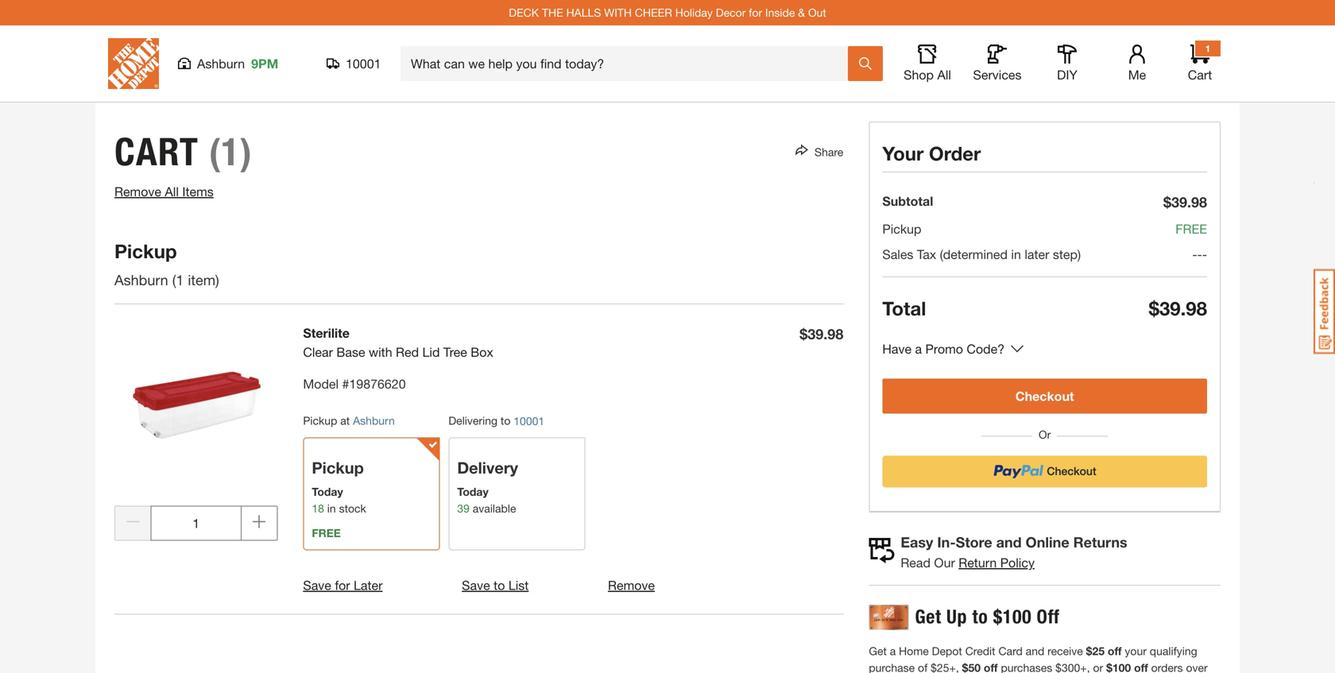 Task type: locate. For each thing, give the bounding box(es) containing it.
for
[[749, 6, 762, 19], [335, 578, 350, 593]]

0 vertical spatial for
[[749, 6, 762, 19]]

today up 39
[[457, 485, 489, 498]]

the home depot logo image
[[108, 38, 159, 89]]

1 vertical spatial free
[[312, 527, 341, 540]]

0 horizontal spatial get
[[869, 645, 887, 658]]

all
[[938, 67, 952, 82], [165, 184, 179, 199]]

today
[[312, 485, 343, 498], [457, 485, 489, 498]]

pickup inside pickup today 18 in stock
[[312, 458, 364, 477]]

up
[[947, 605, 968, 628]]

save left later
[[303, 578, 331, 593]]

0 vertical spatial $39.98
[[1164, 194, 1208, 211]]

card
[[999, 645, 1023, 658]]

delivery
[[457, 458, 518, 477]]

cart 1
[[1188, 43, 1213, 82]]

a up purchase
[[890, 645, 896, 658]]

1 vertical spatial get
[[869, 645, 887, 658]]

all right shop
[[938, 67, 952, 82]]

2 vertical spatial $39.98
[[800, 326, 844, 343]]

to inside delivering to 10001
[[501, 414, 511, 427]]

1 horizontal spatial a
[[915, 341, 922, 357]]

1 vertical spatial in
[[327, 502, 336, 515]]

cart
[[114, 129, 199, 175]]

for left inside
[[749, 6, 762, 19]]

$39.98 for subtotal
[[1164, 194, 1208, 211]]

1 horizontal spatial ashburn
[[197, 56, 245, 71]]

None text field
[[151, 506, 241, 541]]

1 horizontal spatial 10001
[[514, 414, 545, 428]]

1 horizontal spatial get
[[915, 605, 942, 628]]

0 horizontal spatial free
[[312, 527, 341, 540]]

pickup at ashburn
[[303, 414, 395, 427]]

#
[[342, 376, 349, 392]]

return
[[959, 555, 997, 570]]

0 horizontal spatial today
[[312, 485, 343, 498]]

ashburn 9pm
[[197, 56, 278, 71]]

for inside button
[[335, 578, 350, 593]]

have a promo code? link
[[883, 339, 1005, 360]]

or
[[1033, 428, 1057, 441]]

18
[[312, 502, 324, 515]]

1 horizontal spatial remove
[[608, 578, 655, 593]]

0 horizontal spatial 1
[[176, 271, 184, 289]]

0 vertical spatial a
[[915, 341, 922, 357]]

cart
[[1188, 67, 1213, 82]]

1 vertical spatial to
[[494, 578, 505, 593]]

ashburn right at
[[353, 414, 395, 427]]

save for save for later
[[303, 578, 331, 593]]

1 today from the left
[[312, 485, 343, 498]]

in left later
[[1012, 247, 1021, 262]]

1 vertical spatial 10001
[[514, 414, 545, 428]]

later
[[1025, 247, 1050, 262]]

returns
[[1074, 534, 1128, 551]]

store
[[956, 534, 993, 551]]

home
[[899, 645, 929, 658]]

to for 10001
[[501, 414, 511, 427]]

1 vertical spatial for
[[335, 578, 350, 593]]

all inside button
[[938, 67, 952, 82]]

1 up cart
[[1206, 43, 1211, 54]]

0 vertical spatial and
[[997, 534, 1022, 551]]

1 horizontal spatial save
[[462, 578, 490, 593]]

cart (1)
[[114, 129, 253, 175]]

1 vertical spatial remove
[[608, 578, 655, 593]]

and right card
[[1026, 645, 1045, 658]]

pickup up stock
[[312, 458, 364, 477]]

2 vertical spatial ashburn
[[353, 414, 395, 427]]

remove all items
[[114, 184, 214, 199]]

0 vertical spatial to
[[501, 414, 511, 427]]

0 horizontal spatial all
[[165, 184, 179, 199]]

0 vertical spatial get
[[915, 605, 942, 628]]

in inside pickup today 18 in stock
[[327, 502, 336, 515]]

save to list link
[[462, 578, 529, 593]]

10001 inside the 10001 button
[[346, 56, 381, 71]]

remove for remove
[[608, 578, 655, 593]]

tax
[[917, 247, 937, 262]]

all left items
[[165, 184, 179, 199]]

ashburn left "("
[[114, 271, 168, 289]]

0 vertical spatial remove
[[114, 184, 161, 199]]

deck
[[509, 6, 539, 19]]

today for delivery
[[457, 485, 489, 498]]

and up policy
[[997, 534, 1022, 551]]

1 vertical spatial and
[[1026, 645, 1045, 658]]

1 horizontal spatial today
[[457, 485, 489, 498]]

1 vertical spatial a
[[890, 645, 896, 658]]

get up purchase
[[869, 645, 887, 658]]

2 today from the left
[[457, 485, 489, 498]]

for left later
[[335, 578, 350, 593]]

(1)
[[209, 129, 253, 175]]

a for home
[[890, 645, 896, 658]]

free up ---
[[1176, 221, 1208, 237]]

to
[[501, 414, 511, 427], [494, 578, 505, 593], [973, 605, 988, 628]]

1 horizontal spatial 1
[[1206, 43, 1211, 54]]

get up to $100 off
[[915, 605, 1060, 628]]

today inside "delivery today 39 available"
[[457, 485, 489, 498]]

ashburn left 9pm
[[197, 56, 245, 71]]

1
[[1206, 43, 1211, 54], [176, 271, 184, 289]]

save inside button
[[303, 578, 331, 593]]

10001 link
[[514, 413, 545, 430]]

2 horizontal spatial ashburn
[[353, 414, 395, 427]]

1 save from the left
[[303, 578, 331, 593]]

today for pickup
[[312, 485, 343, 498]]

decrement image
[[127, 516, 139, 528]]

today inside pickup today 18 in stock
[[312, 485, 343, 498]]

inside
[[766, 6, 795, 19]]

free down 18
[[312, 527, 341, 540]]

free
[[1176, 221, 1208, 237], [312, 527, 341, 540]]

1 vertical spatial $39.98
[[1149, 297, 1208, 320]]

in right 18
[[327, 502, 336, 515]]

1 left item
[[176, 271, 184, 289]]

today up 18
[[312, 485, 343, 498]]

0 horizontal spatial ashburn
[[114, 271, 168, 289]]

remove
[[114, 184, 161, 199], [608, 578, 655, 593]]

$25+,
[[931, 661, 959, 673]]

save for later button
[[303, 576, 383, 595]]

save left list
[[462, 578, 490, 593]]

0 horizontal spatial 10001
[[346, 56, 381, 71]]

0 horizontal spatial remove
[[114, 184, 161, 199]]

1 vertical spatial ashburn
[[114, 271, 168, 289]]

0 vertical spatial in
[[1012, 247, 1021, 262]]

0 horizontal spatial a
[[890, 645, 896, 658]]

remove button
[[608, 576, 655, 595]]

0 vertical spatial all
[[938, 67, 952, 82]]

0 vertical spatial 1
[[1206, 43, 1211, 54]]

0 horizontal spatial in
[[327, 502, 336, 515]]

1 horizontal spatial in
[[1012, 247, 1021, 262]]

1 horizontal spatial all
[[938, 67, 952, 82]]

in-
[[938, 534, 956, 551]]

0 horizontal spatial for
[[335, 578, 350, 593]]

credit card icon image
[[869, 605, 909, 630]]

0 horizontal spatial and
[[997, 534, 1022, 551]]

sterilite
[[303, 326, 350, 341]]

me button
[[1112, 45, 1163, 83]]

$39.98 down ---
[[1149, 297, 1208, 320]]

delivery today 39 available
[[457, 458, 518, 515]]

0 vertical spatial free
[[1176, 221, 1208, 237]]

$39.98 for total
[[1149, 297, 1208, 320]]

to left 10001 link
[[501, 414, 511, 427]]

cheer
[[635, 6, 672, 19]]

a
[[915, 341, 922, 357], [890, 645, 896, 658]]

$39.98 left the have
[[800, 326, 844, 343]]

1 horizontal spatial free
[[1176, 221, 1208, 237]]

2 save from the left
[[462, 578, 490, 593]]

get left up
[[915, 605, 942, 628]]

stock
[[339, 502, 366, 515]]

share
[[815, 145, 844, 158]]

have a promo code?
[[883, 341, 1005, 357]]

ashburn
[[197, 56, 245, 71], [114, 271, 168, 289], [353, 414, 395, 427]]

$39.98 up ---
[[1164, 194, 1208, 211]]

all for remove
[[165, 184, 179, 199]]

and
[[997, 534, 1022, 551], [1026, 645, 1045, 658]]

get
[[915, 605, 942, 628], [869, 645, 887, 658]]

to right up
[[973, 605, 988, 628]]

total
[[883, 297, 926, 320]]

0 horizontal spatial save
[[303, 578, 331, 593]]

0 vertical spatial ashburn
[[197, 56, 245, 71]]

0 vertical spatial 10001
[[346, 56, 381, 71]]

sales tax (determined in later step)
[[883, 247, 1081, 262]]

to left list
[[494, 578, 505, 593]]

pickup
[[883, 221, 922, 237], [114, 240, 177, 262], [303, 414, 337, 427], [312, 458, 364, 477]]

1 vertical spatial all
[[165, 184, 179, 199]]

2 vertical spatial to
[[973, 605, 988, 628]]

model
[[303, 376, 339, 392]]

a right the have
[[915, 341, 922, 357]]



Task type: describe. For each thing, give the bounding box(es) containing it.
diy
[[1057, 67, 1078, 82]]

deck the halls with cheer holiday decor for inside & out link
[[509, 6, 827, 19]]

1 inside the cart 1
[[1206, 43, 1211, 54]]

shop all button
[[902, 45, 953, 83]]

)
[[215, 271, 219, 289]]

your qualifying purchase of $25+,
[[869, 645, 1198, 673]]

(
[[172, 271, 176, 289]]

your
[[883, 142, 924, 165]]

read
[[901, 555, 931, 570]]

&
[[798, 6, 805, 19]]

easy
[[901, 534, 934, 551]]

remove for remove all items
[[114, 184, 161, 199]]

your order
[[883, 142, 981, 165]]

qualifying
[[1150, 645, 1198, 658]]

available
[[473, 502, 516, 515]]

off
[[1037, 605, 1060, 628]]

easy in-store and online returns read our return policy
[[901, 534, 1128, 570]]

decor
[[716, 6, 746, 19]]

$25
[[1086, 645, 1105, 658]]

clear
[[303, 345, 333, 360]]

online
[[1026, 534, 1070, 551]]

our
[[934, 555, 955, 570]]

subtotal
[[883, 194, 934, 209]]

pickup up sales
[[883, 221, 922, 237]]

me
[[1129, 67, 1147, 82]]

10001 inside delivering to 10001
[[514, 414, 545, 428]]

pickup left at
[[303, 414, 337, 427]]

item
[[188, 271, 215, 289]]

product image
[[114, 324, 278, 487]]

your
[[1125, 645, 1147, 658]]

share link
[[809, 145, 844, 158]]

sales
[[883, 247, 914, 262]]

purchase
[[869, 661, 915, 673]]

2 - from the left
[[1198, 247, 1203, 262]]

ashburn for ashburn ( 1 item )
[[114, 271, 168, 289]]

holiday
[[675, 6, 713, 19]]

the
[[542, 6, 563, 19]]

ashburn for ashburn 9pm
[[197, 56, 245, 71]]

feedback link image
[[1314, 269, 1336, 355]]

shop
[[904, 67, 934, 82]]

9pm
[[251, 56, 278, 71]]

at
[[340, 414, 350, 427]]

checkout button
[[883, 379, 1208, 414]]

39
[[457, 502, 470, 515]]

pickup up ashburn ( 1 item )
[[114, 240, 177, 262]]

in for sales
[[1012, 247, 1021, 262]]

---
[[1193, 247, 1208, 262]]

checkout
[[1016, 389, 1074, 404]]

list
[[509, 578, 529, 593]]

increment image
[[253, 516, 266, 528]]

save to list
[[462, 578, 529, 593]]

receive
[[1048, 645, 1083, 658]]

model # 19876620
[[303, 376, 406, 392]]

1 vertical spatial 1
[[176, 271, 184, 289]]

with
[[369, 345, 392, 360]]

in for pickup
[[327, 502, 336, 515]]

get a home depot credit card and receive $25 off
[[869, 645, 1122, 658]]

credit
[[966, 645, 996, 658]]

off
[[1108, 645, 1122, 658]]

and inside easy in-store and online returns read our return policy
[[997, 534, 1022, 551]]

a for promo
[[915, 341, 922, 357]]

shop all
[[904, 67, 952, 82]]

What can we help you find today? search field
[[411, 47, 847, 80]]

10001 button
[[327, 56, 382, 72]]

step)
[[1053, 247, 1081, 262]]

ashburn button
[[353, 414, 395, 427]]

save for save to list
[[462, 578, 490, 593]]

halls
[[566, 6, 601, 19]]

diy button
[[1042, 45, 1093, 83]]

pickup today 18 in stock
[[312, 458, 366, 515]]

delivering
[[449, 414, 498, 427]]

1 horizontal spatial and
[[1026, 645, 1045, 658]]

get for get up to $100 off
[[915, 605, 942, 628]]

depot
[[932, 645, 963, 658]]

$100
[[993, 605, 1032, 628]]

get for get a home depot credit card and receive $25 off
[[869, 645, 887, 658]]

have
[[883, 341, 912, 357]]

code?
[[967, 341, 1005, 357]]

save for later
[[303, 578, 383, 593]]

services button
[[972, 45, 1023, 83]]

return policy link
[[959, 555, 1035, 570]]

remove all items link
[[114, 184, 214, 199]]

sterilite clear base with red lid tree box
[[303, 326, 493, 360]]

promo
[[926, 341, 963, 357]]

3 - from the left
[[1203, 247, 1208, 262]]

delivering to 10001
[[449, 414, 545, 428]]

later
[[354, 578, 383, 593]]

(determined
[[940, 247, 1008, 262]]

order
[[929, 142, 981, 165]]

out
[[808, 6, 827, 19]]

to for list
[[494, 578, 505, 593]]

1 - from the left
[[1193, 247, 1198, 262]]

services
[[973, 67, 1022, 82]]

1 horizontal spatial for
[[749, 6, 762, 19]]

red
[[396, 345, 419, 360]]

all for shop
[[938, 67, 952, 82]]

with
[[604, 6, 632, 19]]

items
[[182, 184, 214, 199]]

policy
[[1001, 555, 1035, 570]]



Task type: vqa. For each thing, say whether or not it's contained in the screenshot.
Keyless Door Locks
no



